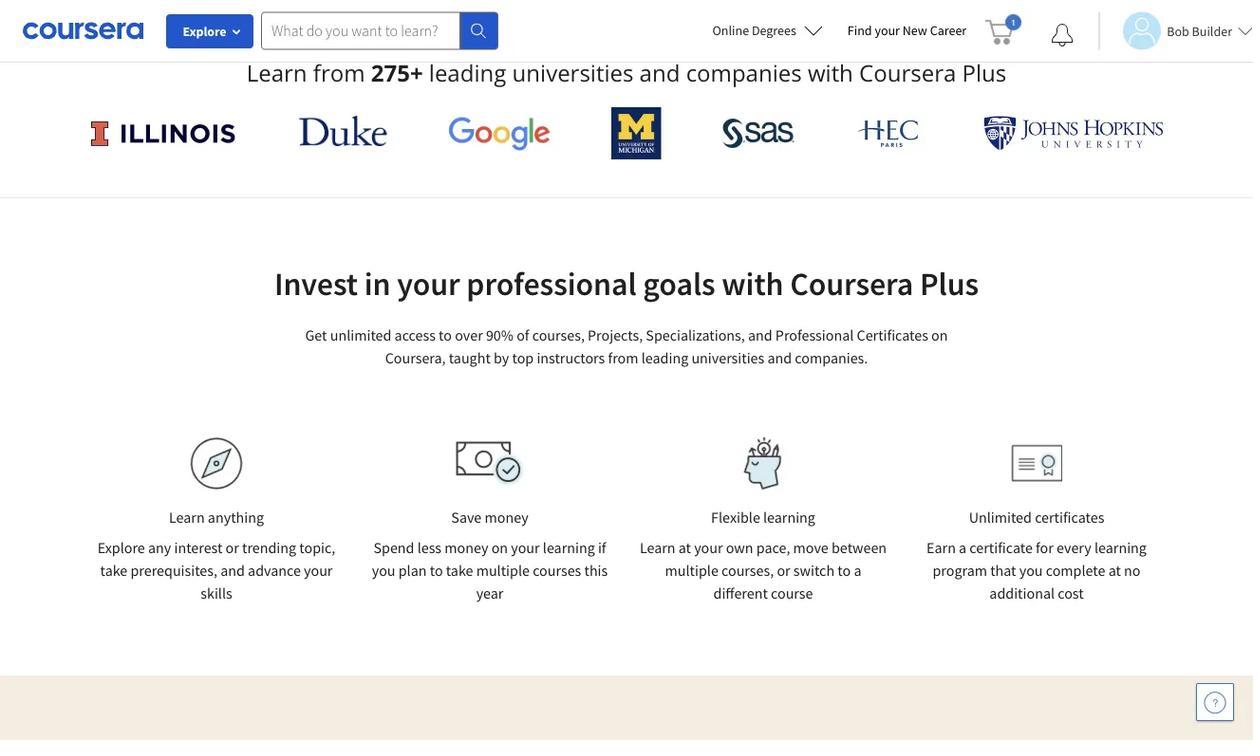 Task type: locate. For each thing, give the bounding box(es) containing it.
a
[[959, 538, 967, 557], [854, 561, 862, 580]]

help center image
[[1204, 691, 1227, 714]]

program
[[933, 561, 988, 580]]

unlimited certificates
[[969, 508, 1105, 527]]

your
[[875, 22, 900, 39], [397, 264, 460, 304], [511, 538, 540, 557], [694, 538, 723, 557], [304, 561, 333, 580]]

learning up no
[[1095, 538, 1147, 557]]

access
[[395, 326, 436, 345]]

take left "prerequisites,"
[[100, 561, 128, 580]]

and up skills
[[221, 561, 245, 580]]

at inside earn a certificate for every learning program that you complete at no additional cost
[[1109, 561, 1122, 580]]

1 take from the left
[[100, 561, 128, 580]]

topic,
[[299, 538, 336, 557]]

0 horizontal spatial universities
[[512, 57, 634, 88]]

0 horizontal spatial learning
[[543, 538, 595, 557]]

2 vertical spatial learn
[[640, 538, 676, 557]]

1 horizontal spatial on
[[932, 326, 948, 345]]

1 vertical spatial coursera
[[790, 264, 914, 304]]

complete
[[1046, 561, 1106, 580]]

2 you from the left
[[1020, 561, 1043, 580]]

that
[[991, 561, 1017, 580]]

0 horizontal spatial on
[[492, 538, 508, 557]]

certificates
[[1035, 508, 1105, 527]]

or
[[226, 538, 239, 557], [777, 561, 791, 580]]

new
[[903, 22, 928, 39]]

0 horizontal spatial explore
[[98, 538, 145, 557]]

projects,
[[588, 326, 643, 345]]

your left the "own"
[[694, 538, 723, 557]]

None search field
[[261, 12, 499, 50]]

to inside get unlimited access to over 90% of courses, projects, specializations, and professional certificates on coursera, taught by top instructors from leading universities and companies.
[[439, 326, 452, 345]]

learning up the pace,
[[764, 508, 816, 527]]

leading down the specializations,
[[642, 349, 689, 368]]

your up courses
[[511, 538, 540, 557]]

plus
[[963, 57, 1007, 88], [920, 264, 979, 304]]

take inside the spend less money on your learning if you plan to take multiple courses this year
[[446, 561, 473, 580]]

1 horizontal spatial at
[[1109, 561, 1122, 580]]

from down projects,
[[608, 349, 639, 368]]

0 horizontal spatial or
[[226, 538, 239, 557]]

invest
[[274, 264, 358, 304]]

multiple up year
[[476, 561, 530, 580]]

a right earn
[[959, 538, 967, 557]]

multiple
[[476, 561, 530, 580], [665, 561, 719, 580]]

or inside explore any interest or trending topic, take prerequisites, and advance your skills
[[226, 538, 239, 557]]

courses, inside get unlimited access to over 90% of courses, projects, specializations, and professional certificates on coursera, taught by top instructors from leading universities and companies.
[[533, 326, 585, 345]]

online degrees
[[713, 22, 797, 39]]

explore for explore
[[183, 23, 227, 40]]

learn anything image
[[190, 438, 243, 490]]

shopping cart: 1 item image
[[986, 14, 1022, 45]]

with down find
[[808, 57, 854, 88]]

your down topic, on the left bottom
[[304, 561, 333, 580]]

money right the save
[[485, 508, 529, 527]]

from down 'what do you want to learn?' text box in the top left of the page
[[313, 57, 365, 88]]

1 vertical spatial universities
[[692, 349, 765, 368]]

0 horizontal spatial leading
[[429, 57, 507, 88]]

1 vertical spatial from
[[608, 349, 639, 368]]

in
[[364, 264, 391, 304]]

0 horizontal spatial with
[[722, 264, 784, 304]]

a down between
[[854, 561, 862, 580]]

courses
[[533, 561, 582, 580]]

this
[[585, 561, 608, 580]]

0 horizontal spatial at
[[679, 538, 691, 557]]

leading
[[429, 57, 507, 88], [642, 349, 689, 368]]

1 horizontal spatial learn
[[247, 57, 307, 88]]

1 horizontal spatial courses,
[[722, 561, 774, 580]]

hec paris image
[[856, 114, 923, 153]]

with
[[808, 57, 854, 88], [722, 264, 784, 304]]

or up course
[[777, 561, 791, 580]]

unlimited
[[969, 508, 1032, 527]]

1 multiple from the left
[[476, 561, 530, 580]]

0 horizontal spatial learn
[[169, 508, 205, 527]]

learn up "interest"
[[169, 508, 205, 527]]

for
[[1036, 538, 1054, 557]]

money down the save
[[445, 538, 489, 557]]

universities down the specializations,
[[692, 349, 765, 368]]

1 vertical spatial learn
[[169, 508, 205, 527]]

0 vertical spatial plus
[[963, 57, 1007, 88]]

1 horizontal spatial leading
[[642, 349, 689, 368]]

on
[[932, 326, 948, 345], [492, 538, 508, 557]]

1 vertical spatial money
[[445, 538, 489, 557]]

leading up google image
[[429, 57, 507, 88]]

to right plan
[[430, 561, 443, 580]]

unlimited certificates image
[[1012, 445, 1063, 483]]

coursera up professional
[[790, 264, 914, 304]]

explore
[[183, 23, 227, 40], [98, 538, 145, 557]]

from inside get unlimited access to over 90% of courses, projects, specializations, and professional certificates on coursera, taught by top instructors from leading universities and companies.
[[608, 349, 639, 368]]

learning inside the spend less money on your learning if you plan to take multiple courses this year
[[543, 538, 595, 557]]

0 vertical spatial courses,
[[533, 326, 585, 345]]

0 horizontal spatial you
[[372, 561, 396, 580]]

1 horizontal spatial you
[[1020, 561, 1043, 580]]

1 vertical spatial or
[[777, 561, 791, 580]]

get unlimited access to over 90% of courses, projects, specializations, and professional certificates on coursera, taught by top instructors from leading universities and companies.
[[305, 326, 948, 368]]

find your new career
[[848, 22, 967, 39]]

0 horizontal spatial take
[[100, 561, 128, 580]]

take right plan
[[446, 561, 473, 580]]

1 horizontal spatial or
[[777, 561, 791, 580]]

explore inside popup button
[[183, 23, 227, 40]]

0 vertical spatial coursera
[[860, 57, 957, 88]]

year
[[476, 584, 504, 603]]

a inside earn a certificate for every learning program that you complete at no additional cost
[[959, 538, 967, 557]]

at inside learn at your own pace, move between multiple courses, or switch to a different course
[[679, 538, 691, 557]]

1 horizontal spatial explore
[[183, 23, 227, 40]]

universities
[[512, 57, 634, 88], [692, 349, 765, 368]]

learning
[[764, 508, 816, 527], [543, 538, 595, 557], [1095, 538, 1147, 557]]

universities up the university of michigan image
[[512, 57, 634, 88]]

you
[[372, 561, 396, 580], [1020, 561, 1043, 580]]

you down spend
[[372, 561, 396, 580]]

money
[[485, 508, 529, 527], [445, 538, 489, 557]]

2 horizontal spatial learn
[[640, 538, 676, 557]]

learn at your own pace, move between multiple courses, or switch to a different course
[[640, 538, 887, 603]]

0 horizontal spatial from
[[313, 57, 365, 88]]

you inside the spend less money on your learning if you plan to take multiple courses this year
[[372, 561, 396, 580]]

at left the "own"
[[679, 538, 691, 557]]

0 horizontal spatial courses,
[[533, 326, 585, 345]]

cost
[[1058, 584, 1084, 603]]

0 vertical spatial explore
[[183, 23, 227, 40]]

spend less money on your learning if you plan to take multiple courses this year
[[372, 538, 608, 603]]

courses, up 'instructors'
[[533, 326, 585, 345]]

online
[[713, 22, 749, 39]]

your right find
[[875, 22, 900, 39]]

or inside learn at your own pace, move between multiple courses, or switch to a different course
[[777, 561, 791, 580]]

learning for earn a certificate for every learning program that you complete at no additional cost
[[1095, 538, 1147, 557]]

and inside explore any interest or trending topic, take prerequisites, and advance your skills
[[221, 561, 245, 580]]

companies.
[[795, 349, 868, 368]]

0 vertical spatial or
[[226, 538, 239, 557]]

to left over
[[439, 326, 452, 345]]

online degrees button
[[698, 9, 838, 51]]

from
[[313, 57, 365, 88], [608, 349, 639, 368]]

1 horizontal spatial multiple
[[665, 561, 719, 580]]

2 horizontal spatial learning
[[1095, 538, 1147, 557]]

0 vertical spatial a
[[959, 538, 967, 557]]

0 horizontal spatial a
[[854, 561, 862, 580]]

courses,
[[533, 326, 585, 345], [722, 561, 774, 580]]

learn down explore popup button
[[247, 57, 307, 88]]

learn right if
[[640, 538, 676, 557]]

1 vertical spatial leading
[[642, 349, 689, 368]]

save
[[451, 508, 482, 527]]

your inside explore any interest or trending topic, take prerequisites, and advance your skills
[[304, 561, 333, 580]]

on right certificates
[[932, 326, 948, 345]]

0 vertical spatial learn
[[247, 57, 307, 88]]

coursera,
[[385, 349, 446, 368]]

learning for spend less money on your learning if you plan to take multiple courses this year
[[543, 538, 595, 557]]

on down save money
[[492, 538, 508, 557]]

1 horizontal spatial with
[[808, 57, 854, 88]]

coursera down find your new career link
[[860, 57, 957, 88]]

university of illinois at urbana-champaign image
[[89, 118, 238, 149]]

multiple up different
[[665, 561, 719, 580]]

learning inside earn a certificate for every learning program that you complete at no additional cost
[[1095, 538, 1147, 557]]

switch
[[794, 561, 835, 580]]

to
[[439, 326, 452, 345], [430, 561, 443, 580], [838, 561, 851, 580]]

0 vertical spatial on
[[932, 326, 948, 345]]

at left no
[[1109, 561, 1122, 580]]

plus up certificates
[[920, 264, 979, 304]]

or down anything
[[226, 538, 239, 557]]

and down professional
[[768, 349, 792, 368]]

2 multiple from the left
[[665, 561, 719, 580]]

you up additional
[[1020, 561, 1043, 580]]

1 vertical spatial a
[[854, 561, 862, 580]]

coursera
[[860, 57, 957, 88], [790, 264, 914, 304]]

1 vertical spatial explore
[[98, 538, 145, 557]]

1 horizontal spatial universities
[[692, 349, 765, 368]]

certificates
[[857, 326, 929, 345]]

learn
[[247, 57, 307, 88], [169, 508, 205, 527], [640, 538, 676, 557]]

courses, up different
[[722, 561, 774, 580]]

1 vertical spatial courses,
[[722, 561, 774, 580]]

your inside find your new career link
[[875, 22, 900, 39]]

plan
[[399, 561, 427, 580]]

1 horizontal spatial a
[[959, 538, 967, 557]]

learn inside learn at your own pace, move between multiple courses, or switch to a different course
[[640, 538, 676, 557]]

What do you want to learn? text field
[[261, 12, 461, 50]]

builder
[[1192, 22, 1233, 39]]

1 you from the left
[[372, 561, 396, 580]]

explore for explore any interest or trending topic, take prerequisites, and advance your skills
[[98, 538, 145, 557]]

1 horizontal spatial from
[[608, 349, 639, 368]]

over
[[455, 326, 483, 345]]

0 vertical spatial at
[[679, 538, 691, 557]]

save money image
[[456, 442, 524, 486]]

bob builder button
[[1099, 12, 1254, 50]]

1 vertical spatial on
[[492, 538, 508, 557]]

bob builder
[[1167, 22, 1233, 39]]

and
[[640, 57, 680, 88], [748, 326, 773, 345], [768, 349, 792, 368], [221, 561, 245, 580]]

professional
[[467, 264, 637, 304]]

0 horizontal spatial multiple
[[476, 561, 530, 580]]

interest
[[174, 538, 223, 557]]

take
[[100, 561, 128, 580], [446, 561, 473, 580]]

plus down shopping cart: 1 item image
[[963, 57, 1007, 88]]

at
[[679, 538, 691, 557], [1109, 561, 1122, 580]]

explore inside explore any interest or trending topic, take prerequisites, and advance your skills
[[98, 538, 145, 557]]

1 vertical spatial at
[[1109, 561, 1122, 580]]

degrees
[[752, 22, 797, 39]]

between
[[832, 538, 887, 557]]

your right in
[[397, 264, 460, 304]]

1 horizontal spatial take
[[446, 561, 473, 580]]

with right goals
[[722, 264, 784, 304]]

learning up courses
[[543, 538, 595, 557]]

2 take from the left
[[446, 561, 473, 580]]

to down between
[[838, 561, 851, 580]]

unlimited
[[330, 326, 392, 345]]



Task type: describe. For each thing, give the bounding box(es) containing it.
0 vertical spatial with
[[808, 57, 854, 88]]

to inside the spend less money on your learning if you plan to take multiple courses this year
[[430, 561, 443, 580]]

earn
[[927, 538, 956, 557]]

course
[[771, 584, 813, 603]]

duke university image
[[299, 116, 387, 146]]

instructors
[[537, 349, 605, 368]]

sas image
[[723, 118, 795, 149]]

flexible learning
[[711, 508, 816, 527]]

additional
[[990, 584, 1055, 603]]

a inside learn at your own pace, move between multiple courses, or switch to a different course
[[854, 561, 862, 580]]

take inside explore any interest or trending topic, take prerequisites, and advance your skills
[[100, 561, 128, 580]]

on inside get unlimited access to over 90% of courses, projects, specializations, and professional certificates on coursera, taught by top instructors from leading universities and companies.
[[932, 326, 948, 345]]

certificate
[[970, 538, 1033, 557]]

1 vertical spatial plus
[[920, 264, 979, 304]]

invest in your professional goals with coursera plus
[[274, 264, 979, 304]]

money inside the spend less money on your learning if you plan to take multiple courses this year
[[445, 538, 489, 557]]

spend
[[374, 538, 415, 557]]

0 vertical spatial universities
[[512, 57, 634, 88]]

of
[[517, 326, 529, 345]]

university of michigan image
[[612, 107, 662, 160]]

learn for learn anything
[[169, 508, 205, 527]]

less
[[418, 538, 442, 557]]

multiple inside the spend less money on your learning if you plan to take multiple courses this year
[[476, 561, 530, 580]]

leading inside get unlimited access to over 90% of courses, projects, specializations, and professional certificates on coursera, taught by top instructors from leading universities and companies.
[[642, 349, 689, 368]]

flexible learning image
[[731, 438, 796, 490]]

0 vertical spatial leading
[[429, 57, 507, 88]]

you inside earn a certificate for every learning program that you complete at no additional cost
[[1020, 561, 1043, 580]]

learn for learn from 275+ leading universities and companies with coursera plus
[[247, 57, 307, 88]]

top
[[512, 349, 534, 368]]

1 horizontal spatial learning
[[764, 508, 816, 527]]

275+
[[371, 57, 423, 88]]

johns hopkins university image
[[984, 116, 1164, 151]]

save money
[[451, 508, 529, 527]]

goals
[[643, 264, 716, 304]]

1 vertical spatial with
[[722, 264, 784, 304]]

explore any interest or trending topic, take prerequisites, and advance your skills
[[98, 538, 336, 603]]

find
[[848, 22, 872, 39]]

pace,
[[757, 538, 791, 557]]

learn for learn at your own pace, move between multiple courses, or switch to a different course
[[640, 538, 676, 557]]

and left professional
[[748, 326, 773, 345]]

your inside learn at your own pace, move between multiple courses, or switch to a different course
[[694, 538, 723, 557]]

google image
[[448, 116, 551, 151]]

prerequisites,
[[131, 561, 217, 580]]

0 vertical spatial from
[[313, 57, 365, 88]]

to inside learn at your own pace, move between multiple courses, or switch to a different course
[[838, 561, 851, 580]]

anything
[[208, 508, 264, 527]]

move
[[794, 538, 829, 557]]

own
[[726, 538, 754, 557]]

learn from 275+ leading universities and companies with coursera plus
[[247, 57, 1007, 88]]

flexible
[[711, 508, 761, 527]]

your inside the spend less money on your learning if you plan to take multiple courses this year
[[511, 538, 540, 557]]

on inside the spend less money on your learning if you plan to take multiple courses this year
[[492, 538, 508, 557]]

coursera image
[[23, 15, 143, 46]]

every
[[1057, 538, 1092, 557]]

earn a certificate for every learning program that you complete at no additional cost
[[927, 538, 1147, 603]]

explore button
[[166, 14, 254, 48]]

90%
[[486, 326, 514, 345]]

0 vertical spatial money
[[485, 508, 529, 527]]

get
[[305, 326, 327, 345]]

and up the university of michigan image
[[640, 57, 680, 88]]

find your new career link
[[838, 19, 977, 43]]

different
[[714, 584, 768, 603]]

learn anything
[[169, 508, 264, 527]]

bob
[[1167, 22, 1190, 39]]

by
[[494, 349, 509, 368]]

advance
[[248, 561, 301, 580]]

universities inside get unlimited access to over 90% of courses, projects, specializations, and professional certificates on coursera, taught by top instructors from leading universities and companies.
[[692, 349, 765, 368]]

any
[[148, 538, 171, 557]]

specializations,
[[646, 326, 745, 345]]

if
[[598, 538, 606, 557]]

skills
[[201, 584, 232, 603]]

multiple inside learn at your own pace, move between multiple courses, or switch to a different course
[[665, 561, 719, 580]]

taught
[[449, 349, 491, 368]]

companies
[[686, 57, 802, 88]]

show notifications image
[[1052, 24, 1074, 47]]

no
[[1125, 561, 1141, 580]]

career
[[930, 22, 967, 39]]

professional
[[776, 326, 854, 345]]

trending
[[242, 538, 296, 557]]

courses, inside learn at your own pace, move between multiple courses, or switch to a different course
[[722, 561, 774, 580]]



Task type: vqa. For each thing, say whether or not it's contained in the screenshot.
complete
yes



